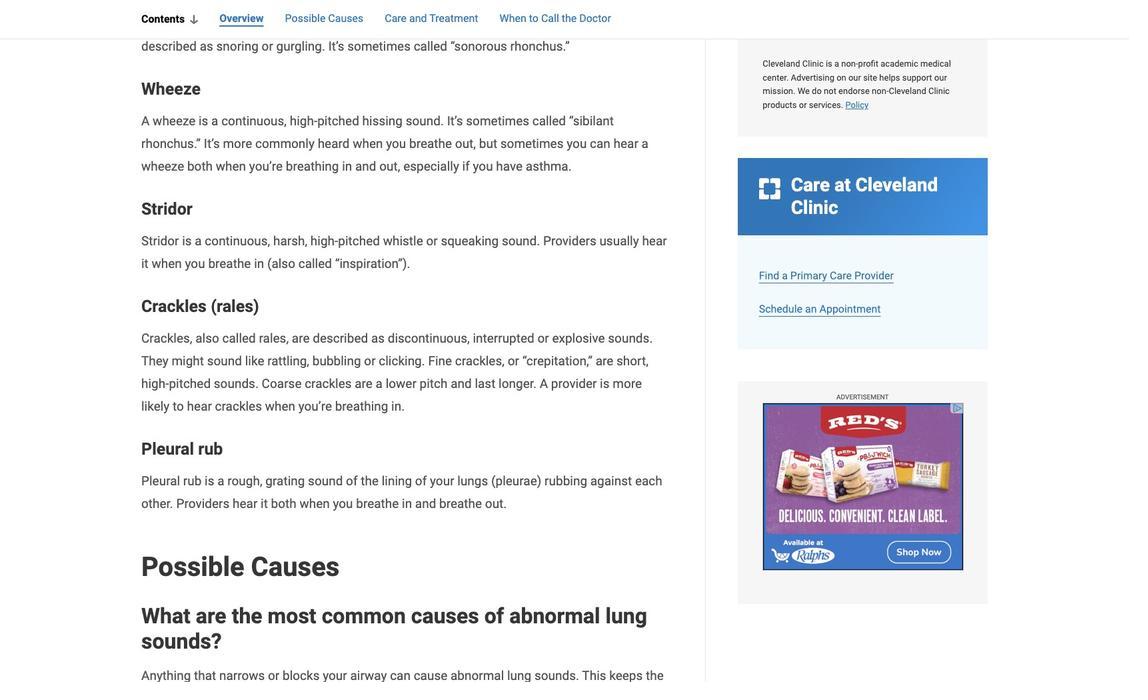 Task type: locate. For each thing, give the bounding box(es) containing it.
you're down coarse
[[299, 399, 332, 414]]

cleveland right at
[[856, 174, 938, 196]]

hear right usually
[[643, 234, 667, 249]]

the inside what are the most common causes of abnormal lung sounds?
[[232, 604, 263, 629]]

1 vertical spatial called
[[299, 256, 332, 272]]

0 vertical spatial providers
[[543, 234, 597, 249]]

0 horizontal spatial of
[[346, 474, 358, 489]]

rhonchus."
[[141, 136, 201, 152]]

0 horizontal spatial sound.
[[406, 114, 444, 129]]

2 vertical spatial clinic
[[791, 197, 839, 219]]

1 vertical spatial it
[[261, 496, 268, 512]]

harsh,
[[273, 234, 308, 249]]

in left (also
[[254, 256, 264, 272]]

causes
[[328, 12, 364, 25], [251, 552, 340, 583]]

is right provider
[[600, 376, 610, 392]]

0 vertical spatial it
[[141, 256, 149, 272]]

1 vertical spatial care
[[791, 174, 830, 196]]

a inside the crackles, also called rales, are described as discontinuous, interrupted or explosive sounds. they might sound like rattling, bubbling or clicking. fine crackles, or "crepitation," are short, high-pitched sounds. coarse crackles are a lower pitch and last longer. a provider is more likely to hear crackles when you're breathing in.
[[540, 376, 548, 392]]

have
[[496, 159, 523, 174]]

1 horizontal spatial our
[[935, 72, 948, 82]]

1 vertical spatial pitched
[[338, 234, 380, 249]]

breathe down lining on the left of the page
[[356, 496, 399, 512]]

most
[[268, 604, 317, 629]]

0 horizontal spatial in
[[254, 256, 264, 272]]

is for clinic
[[826, 59, 833, 69]]

1 horizontal spatial called
[[299, 256, 332, 272]]

1 horizontal spatial you're
[[299, 399, 332, 414]]

hissing
[[363, 114, 403, 129]]

provider
[[855, 269, 894, 282]]

0 horizontal spatial a
[[141, 114, 150, 129]]

breathing down heard
[[286, 159, 339, 174]]

1 vertical spatial breathing
[[335, 399, 388, 414]]

site
[[864, 72, 878, 82]]

policy link
[[846, 100, 869, 110]]

in down heard
[[342, 159, 352, 174]]

a inside the crackles, also called rales, are described as discontinuous, interrupted or explosive sounds. they might sound like rattling, bubbling or clicking. fine crackles, or "crepitation," are short, high-pitched sounds. coarse crackles are a lower pitch and last longer. a provider is more likely to hear crackles when you're breathing in.
[[376, 376, 383, 392]]

is inside the a wheeze is a continuous, high-pitched hissing sound. it's sometimes called "sibilant rhonchus." it's more commonly heard when you breathe out, but sometimes you can hear a wheeze both when you're breathing in and out, especially if you have asthma.
[[199, 114, 208, 129]]

1 horizontal spatial it's
[[447, 114, 463, 129]]

rub for pleural rub is a rough, grating sound of the lining of your lungs (pleurae) rubbing against each other. providers hear it both when you breathe in and breathe out.
[[183, 474, 202, 489]]

0 horizontal spatial the
[[232, 604, 263, 629]]

1 horizontal spatial sounds.
[[608, 331, 653, 346]]

sometimes up the asthma.
[[501, 136, 564, 152]]

1 horizontal spatial in
[[342, 159, 352, 174]]

call
[[541, 12, 559, 25]]

0 vertical spatial a
[[141, 114, 150, 129]]

sound inside pleural rub is a rough, grating sound of the lining of your lungs (pleurae) rubbing against each other. providers hear it both when you breathe in and breathe out.
[[308, 474, 343, 489]]

clinic down support
[[929, 86, 950, 96]]

1 horizontal spatial a
[[540, 376, 548, 392]]

center.
[[763, 72, 789, 82]]

high- up the "commonly"
[[290, 114, 318, 129]]

lining
[[382, 474, 412, 489]]

when
[[353, 136, 383, 152], [216, 159, 246, 174], [152, 256, 182, 272], [265, 399, 295, 414], [300, 496, 330, 512]]

a
[[141, 114, 150, 129], [540, 376, 548, 392]]

is inside the crackles, also called rales, are described as discontinuous, interrupted or explosive sounds. they might sound like rattling, bubbling or clicking. fine crackles, or "crepitation," are short, high-pitched sounds. coarse crackles are a lower pitch and last longer. a provider is more likely to hear crackles when you're breathing in.
[[600, 376, 610, 392]]

and down hissing at the left of page
[[355, 159, 376, 174]]

clinic down at
[[791, 197, 839, 219]]

in down lining on the left of the page
[[402, 496, 412, 512]]

more inside the crackles, also called rales, are described as discontinuous, interrupted or explosive sounds. they might sound like rattling, bubbling or clicking. fine crackles, or "crepitation," are short, high-pitched sounds. coarse crackles are a lower pitch and last longer. a provider is more likely to hear crackles when you're breathing in.
[[613, 376, 642, 392]]

2 horizontal spatial of
[[485, 604, 504, 629]]

is left rough,
[[205, 474, 214, 489]]

0 horizontal spatial out,
[[380, 159, 400, 174]]

rub
[[198, 440, 223, 459], [183, 474, 202, 489]]

possible causes
[[285, 12, 364, 25], [141, 552, 340, 583]]

wheeze down rhonchus."
[[141, 159, 184, 174]]

1 vertical spatial to
[[173, 399, 184, 414]]

it up 'crackles'
[[141, 256, 149, 272]]

the left lining on the left of the page
[[361, 474, 379, 489]]

0 horizontal spatial to
[[173, 399, 184, 414]]

or
[[799, 100, 807, 110], [426, 234, 438, 249], [538, 331, 549, 346], [364, 354, 376, 369], [508, 354, 519, 369]]

possible right overview
[[285, 12, 326, 25]]

in.
[[392, 399, 405, 414]]

helps
[[880, 72, 901, 82]]

care and treatment link
[[385, 11, 478, 28]]

0 horizontal spatial more
[[223, 136, 252, 152]]

you
[[386, 136, 406, 152], [567, 136, 587, 152], [473, 159, 493, 174], [185, 256, 205, 272], [333, 496, 353, 512]]

abnormal
[[510, 604, 601, 629]]

it
[[141, 256, 149, 272], [261, 496, 268, 512]]

0 vertical spatial more
[[223, 136, 252, 152]]

our right on
[[849, 72, 862, 82]]

1 horizontal spatial possible
[[285, 12, 326, 25]]

pleural
[[141, 440, 194, 459], [141, 474, 180, 489]]

is inside cleveland clinic is a non-profit academic medical center. advertising on our site helps support our mission. we do not endorse non-cleveland clinic products or services.
[[826, 59, 833, 69]]

of left your
[[415, 474, 427, 489]]

2 vertical spatial high-
[[141, 376, 169, 392]]

1 horizontal spatial to
[[529, 12, 539, 25]]

1 vertical spatial crackles
[[215, 399, 262, 414]]

appointment
[[820, 302, 881, 315]]

pleural down likely
[[141, 440, 194, 459]]

both down grating
[[271, 496, 297, 512]]

our down the medical in the right top of the page
[[935, 72, 948, 82]]

pitched for whistle
[[338, 234, 380, 249]]

hear right likely
[[187, 399, 212, 414]]

the left most
[[232, 604, 263, 629]]

2 pleural from the top
[[141, 474, 180, 489]]

in inside stridor is a continuous, harsh, high-pitched whistle or squeaking sound. providers usually hear it when you breathe in (also called "inspiration").
[[254, 256, 264, 272]]

it down rough,
[[261, 496, 268, 512]]

cleveland down support
[[889, 86, 927, 96]]

1 horizontal spatial sound.
[[502, 234, 540, 249]]

do
[[812, 86, 822, 96]]

high- inside the a wheeze is a continuous, high-pitched hissing sound. it's sometimes called "sibilant rhonchus." it's more commonly heard when you breathe out, but sometimes you can hear a wheeze both when you're breathing in and out, especially if you have asthma.
[[290, 114, 318, 129]]

to left call
[[529, 12, 539, 25]]

out.
[[485, 496, 507, 512]]

1 vertical spatial sometimes
[[501, 136, 564, 152]]

breathing left in.
[[335, 399, 388, 414]]

last
[[475, 376, 496, 392]]

is
[[826, 59, 833, 69], [199, 114, 208, 129], [182, 234, 192, 249], [600, 376, 610, 392], [205, 474, 214, 489]]

1 horizontal spatial both
[[271, 496, 297, 512]]

called inside stridor is a continuous, harsh, high-pitched whistle or squeaking sound. providers usually hear it when you breathe in (also called "inspiration").
[[299, 256, 332, 272]]

to right likely
[[173, 399, 184, 414]]

0 vertical spatial sound
[[207, 354, 242, 369]]

care right primary
[[830, 269, 852, 282]]

0 horizontal spatial you're
[[249, 159, 283, 174]]

and left last
[[451, 376, 472, 392]]

wheeze
[[153, 114, 196, 129], [141, 159, 184, 174]]

breathe up (rales)
[[208, 256, 251, 272]]

of left lining on the left of the page
[[346, 474, 358, 489]]

the inside pleural rub is a rough, grating sound of the lining of your lungs (pleurae) rubbing against each other. providers hear it both when you breathe in and breathe out.
[[361, 474, 379, 489]]

sound. right hissing at the left of page
[[406, 114, 444, 129]]

high- down they
[[141, 376, 169, 392]]

2 vertical spatial cleveland
[[856, 174, 938, 196]]

0 vertical spatial stridor
[[141, 200, 193, 219]]

pitch
[[420, 376, 448, 392]]

hear right can
[[614, 136, 639, 152]]

0 vertical spatial crackles
[[305, 376, 352, 392]]

continuous, up the "commonly"
[[222, 114, 287, 129]]

0 horizontal spatial providers
[[176, 496, 230, 512]]

0 horizontal spatial both
[[187, 159, 213, 174]]

1 vertical spatial sound
[[308, 474, 343, 489]]

or right whistle
[[426, 234, 438, 249]]

0 vertical spatial to
[[529, 12, 539, 25]]

1 vertical spatial both
[[271, 496, 297, 512]]

you're
[[249, 159, 283, 174], [299, 399, 332, 414]]

1 vertical spatial the
[[361, 474, 379, 489]]

high-
[[290, 114, 318, 129], [311, 234, 338, 249], [141, 376, 169, 392]]

continuous,
[[222, 114, 287, 129], [205, 234, 270, 249]]

sound right grating
[[308, 474, 343, 489]]

pitched up heard
[[318, 114, 359, 129]]

called up like
[[222, 331, 256, 346]]

0 vertical spatial continuous,
[[222, 114, 287, 129]]

2 vertical spatial called
[[222, 331, 256, 346]]

is inside pleural rub is a rough, grating sound of the lining of your lungs (pleurae) rubbing against each other. providers hear it both when you breathe in and breathe out.
[[205, 474, 214, 489]]

0 vertical spatial called
[[533, 114, 566, 129]]

0 vertical spatial pitched
[[318, 114, 359, 129]]

2 horizontal spatial the
[[562, 12, 577, 25]]

1 horizontal spatial providers
[[543, 234, 597, 249]]

fine
[[428, 354, 452, 369]]

1 vertical spatial continuous,
[[205, 234, 270, 249]]

the right call
[[562, 12, 577, 25]]

whistle
[[383, 234, 423, 249]]

wheeze up rhonchus."
[[153, 114, 196, 129]]

is inside stridor is a continuous, harsh, high-pitched whistle or squeaking sound. providers usually hear it when you breathe in (also called "inspiration").
[[182, 234, 192, 249]]

called down harsh,
[[299, 256, 332, 272]]

0 horizontal spatial it
[[141, 256, 149, 272]]

grating
[[266, 474, 305, 489]]

called left the "sibilant
[[533, 114, 566, 129]]

cleveland inside care at cleveland clinic
[[856, 174, 938, 196]]

0 horizontal spatial our
[[849, 72, 862, 82]]

rales,
[[259, 331, 289, 346]]

care left treatment
[[385, 12, 407, 25]]

of right causes
[[485, 604, 504, 629]]

sound
[[207, 354, 242, 369], [308, 474, 343, 489]]

pitched down might
[[169, 376, 211, 392]]

care left at
[[791, 174, 830, 196]]

(also
[[267, 256, 295, 272]]

1 vertical spatial it's
[[204, 136, 220, 152]]

sound. right squeaking
[[502, 234, 540, 249]]

(rales)
[[211, 297, 259, 316]]

support
[[903, 72, 933, 82]]

sounds. up short,
[[608, 331, 653, 346]]

a right longer.
[[540, 376, 548, 392]]

pitched up "inspiration").
[[338, 234, 380, 249]]

explosive
[[552, 331, 605, 346]]

1 vertical spatial rub
[[183, 474, 202, 489]]

it's up the if on the left
[[447, 114, 463, 129]]

1 pleural from the top
[[141, 440, 194, 459]]

medical
[[921, 59, 952, 69]]

(pleurae)
[[492, 474, 542, 489]]

2 horizontal spatial called
[[533, 114, 566, 129]]

are inside what are the most common causes of abnormal lung sounds?
[[196, 604, 227, 629]]

1 horizontal spatial it
[[261, 496, 268, 512]]

more left the "commonly"
[[223, 136, 252, 152]]

crackles down like
[[215, 399, 262, 414]]

at
[[835, 174, 851, 196]]

high- for harsh,
[[311, 234, 338, 249]]

1 vertical spatial high-
[[311, 234, 338, 249]]

providers right other.
[[176, 496, 230, 512]]

called inside the a wheeze is a continuous, high-pitched hissing sound. it's sometimes called "sibilant rhonchus." it's more commonly heard when you breathe out, but sometimes you can hear a wheeze both when you're breathing in and out, especially if you have asthma.
[[533, 114, 566, 129]]

0 vertical spatial possible
[[285, 12, 326, 25]]

you're down the "commonly"
[[249, 159, 283, 174]]

called inside the crackles, also called rales, are described as discontinuous, interrupted or explosive sounds. they might sound like rattling, bubbling or clicking. fine crackles, or "crepitation," are short, high-pitched sounds. coarse crackles are a lower pitch and last longer. a provider is more likely to hear crackles when you're breathing in.
[[222, 331, 256, 346]]

a up rhonchus."
[[141, 114, 150, 129]]

2 our from the left
[[935, 72, 948, 82]]

pitched for hissing
[[318, 114, 359, 129]]

overview link
[[219, 11, 264, 28]]

pleural up other.
[[141, 474, 180, 489]]

high- inside stridor is a continuous, harsh, high-pitched whistle or squeaking sound. providers usually hear it when you breathe in (also called "inspiration").
[[311, 234, 338, 249]]

pitched inside stridor is a continuous, harsh, high-pitched whistle or squeaking sound. providers usually hear it when you breathe in (also called "inspiration").
[[338, 234, 380, 249]]

0 vertical spatial in
[[342, 159, 352, 174]]

crackles
[[141, 297, 207, 316]]

providers left usually
[[543, 234, 597, 249]]

1 horizontal spatial non-
[[872, 86, 889, 96]]

in inside the a wheeze is a continuous, high-pitched hissing sound. it's sometimes called "sibilant rhonchus." it's more commonly heard when you breathe out, but sometimes you can hear a wheeze both when you're breathing in and out, especially if you have asthma.
[[342, 159, 352, 174]]

1 vertical spatial more
[[613, 376, 642, 392]]

you inside stridor is a continuous, harsh, high-pitched whistle or squeaking sound. providers usually hear it when you breathe in (also called "inspiration").
[[185, 256, 205, 272]]

0 vertical spatial breathing
[[286, 159, 339, 174]]

care and treatment
[[385, 12, 478, 25]]

each
[[635, 474, 663, 489]]

non-
[[842, 59, 859, 69], [872, 86, 889, 96]]

0 horizontal spatial sound
[[207, 354, 242, 369]]

sounds. down like
[[214, 376, 259, 392]]

sound down also
[[207, 354, 242, 369]]

1 stridor from the top
[[141, 200, 193, 219]]

like
[[245, 354, 264, 369]]

or up longer.
[[508, 354, 519, 369]]

sometimes
[[466, 114, 530, 129], [501, 136, 564, 152]]

as
[[371, 331, 385, 346]]

continuous, inside stridor is a continuous, harsh, high-pitched whistle or squeaking sound. providers usually hear it when you breathe in (also called "inspiration").
[[205, 234, 270, 249]]

care for care at cleveland clinic
[[791, 174, 830, 196]]

pleural inside pleural rub is a rough, grating sound of the lining of your lungs (pleurae) rubbing against each other. providers hear it both when you breathe in and breathe out.
[[141, 474, 180, 489]]

continuous, up (also
[[205, 234, 270, 249]]

out,
[[455, 136, 476, 152], [380, 159, 400, 174]]

non- down 'helps' in the right top of the page
[[872, 86, 889, 96]]

providers inside pleural rub is a rough, grating sound of the lining of your lungs (pleurae) rubbing against each other. providers hear it both when you breathe in and breathe out.
[[176, 496, 230, 512]]

2 vertical spatial the
[[232, 604, 263, 629]]

care inside care at cleveland clinic
[[791, 174, 830, 196]]

primary
[[791, 269, 828, 282]]

find
[[759, 269, 780, 282]]

to inside the crackles, also called rales, are described as discontinuous, interrupted or explosive sounds. they might sound like rattling, bubbling or clicking. fine crackles, or "crepitation," are short, high-pitched sounds. coarse crackles are a lower pitch and last longer. a provider is more likely to hear crackles when you're breathing in.
[[173, 399, 184, 414]]

high- right harsh,
[[311, 234, 338, 249]]

is up advertising
[[826, 59, 833, 69]]

pleural for pleural rub is a rough, grating sound of the lining of your lungs (pleurae) rubbing against each other. providers hear it both when you breathe in and breathe out.
[[141, 474, 180, 489]]

cleveland up center.
[[763, 59, 801, 69]]

0 horizontal spatial non-
[[842, 59, 859, 69]]

or up "crepitation,"
[[538, 331, 549, 346]]

stridor
[[141, 200, 193, 219], [141, 234, 179, 249]]

schedule an appointment
[[759, 302, 881, 315]]

1 vertical spatial stridor
[[141, 234, 179, 249]]

1 horizontal spatial the
[[361, 474, 379, 489]]

non- up on
[[842, 59, 859, 69]]

providers
[[543, 234, 597, 249], [176, 496, 230, 512]]

clinic up advertising
[[803, 59, 824, 69]]

crackles, also called rales, are described as discontinuous, interrupted or explosive sounds. they might sound like rattling, bubbling or clicking. fine crackles, or "crepitation," are short, high-pitched sounds. coarse crackles are a lower pitch and last longer. a provider is more likely to hear crackles when you're breathing in.
[[141, 331, 653, 414]]

1 vertical spatial causes
[[251, 552, 340, 583]]

sounds.
[[608, 331, 653, 346], [214, 376, 259, 392]]

breathe down the lungs
[[440, 496, 482, 512]]

of inside what are the most common causes of abnormal lung sounds?
[[485, 604, 504, 629]]

breathe up especially at left
[[410, 136, 452, 152]]

0 vertical spatial pleural
[[141, 440, 194, 459]]

schedule
[[759, 302, 803, 315]]

1 vertical spatial a
[[540, 376, 548, 392]]

are right what
[[196, 604, 227, 629]]

both down rhonchus."
[[187, 159, 213, 174]]

0 vertical spatial sound.
[[406, 114, 444, 129]]

is for wheeze
[[199, 114, 208, 129]]

treatment
[[430, 12, 478, 25]]

possible up what
[[141, 552, 245, 583]]

high- for continuous,
[[290, 114, 318, 129]]

2 stridor from the top
[[141, 234, 179, 249]]

pitched inside the a wheeze is a continuous, high-pitched hissing sound. it's sometimes called "sibilant rhonchus." it's more commonly heard when you breathe out, but sometimes you can hear a wheeze both when you're breathing in and out, especially if you have asthma.
[[318, 114, 359, 129]]

asthma.
[[526, 159, 572, 174]]

what
[[141, 604, 191, 629]]

0 vertical spatial causes
[[328, 12, 364, 25]]

crackles down bubbling
[[305, 376, 352, 392]]

1 vertical spatial in
[[254, 256, 264, 272]]

overview
[[219, 12, 264, 25]]

a inside pleural rub is a rough, grating sound of the lining of your lungs (pleurae) rubbing against each other. providers hear it both when you breathe in and breathe out.
[[218, 474, 224, 489]]

it inside stridor is a continuous, harsh, high-pitched whistle or squeaking sound. providers usually hear it when you breathe in (also called "inspiration").
[[141, 256, 149, 272]]

clinic
[[803, 59, 824, 69], [929, 86, 950, 96], [791, 197, 839, 219]]

possible
[[285, 12, 326, 25], [141, 552, 245, 583]]

more down short,
[[613, 376, 642, 392]]

common
[[322, 604, 406, 629]]

are
[[292, 331, 310, 346], [596, 354, 614, 369], [355, 376, 373, 392], [196, 604, 227, 629]]

it's right rhonchus."
[[204, 136, 220, 152]]

0 vertical spatial both
[[187, 159, 213, 174]]

0 vertical spatial you're
[[249, 159, 283, 174]]

or down we
[[799, 100, 807, 110]]

2 vertical spatial pitched
[[169, 376, 211, 392]]

out, left especially at left
[[380, 159, 400, 174]]

pleural for pleural rub
[[141, 440, 194, 459]]

0 horizontal spatial possible
[[141, 552, 245, 583]]

hear inside the a wheeze is a continuous, high-pitched hissing sound. it's sometimes called "sibilant rhonchus." it's more commonly heard when you breathe out, but sometimes you can hear a wheeze both when you're breathing in and out, especially if you have asthma.
[[614, 136, 639, 152]]

breathing inside the a wheeze is a continuous, high-pitched hissing sound. it's sometimes called "sibilant rhonchus." it's more commonly heard when you breathe out, but sometimes you can hear a wheeze both when you're breathing in and out, especially if you have asthma.
[[286, 159, 339, 174]]

and down your
[[415, 496, 436, 512]]

is up 'crackles'
[[182, 234, 192, 249]]

sound. inside the a wheeze is a continuous, high-pitched hissing sound. it's sometimes called "sibilant rhonchus." it's more commonly heard when you breathe out, but sometimes you can hear a wheeze both when you're breathing in and out, especially if you have asthma.
[[406, 114, 444, 129]]

rub inside pleural rub is a rough, grating sound of the lining of your lungs (pleurae) rubbing against each other. providers hear it both when you breathe in and breathe out.
[[183, 474, 202, 489]]

and left treatment
[[410, 12, 427, 25]]

lower
[[386, 376, 417, 392]]

sometimes up but
[[466, 114, 530, 129]]

out, left but
[[455, 136, 476, 152]]

is up rhonchus."
[[199, 114, 208, 129]]

hear down rough,
[[233, 496, 258, 512]]

0 vertical spatial high-
[[290, 114, 318, 129]]

2 horizontal spatial in
[[402, 496, 412, 512]]

clinic inside care at cleveland clinic
[[791, 197, 839, 219]]

longer.
[[499, 376, 537, 392]]

stridor inside stridor is a continuous, harsh, high-pitched whistle or squeaking sound. providers usually hear it when you breathe in (also called "inspiration").
[[141, 234, 179, 249]]

0 vertical spatial sometimes
[[466, 114, 530, 129]]

1 vertical spatial you're
[[299, 399, 332, 414]]

sound inside the crackles, also called rales, are described as discontinuous, interrupted or explosive sounds. they might sound like rattling, bubbling or clicking. fine crackles, or "crepitation," are short, high-pitched sounds. coarse crackles are a lower pitch and last longer. a provider is more likely to hear crackles when you're breathing in.
[[207, 354, 242, 369]]

rub for pleural rub
[[198, 440, 223, 459]]



Task type: vqa. For each thing, say whether or not it's contained in the screenshot.
the right the Cleveland
no



Task type: describe. For each thing, give the bounding box(es) containing it.
against
[[591, 474, 632, 489]]

contents
[[141, 13, 185, 25]]

rattling,
[[268, 354, 310, 369]]

when inside the crackles, also called rales, are described as discontinuous, interrupted or explosive sounds. they might sound like rattling, bubbling or clicking. fine crackles, or "crepitation," are short, high-pitched sounds. coarse crackles are a lower pitch and last longer. a provider is more likely to hear crackles when you're breathing in.
[[265, 399, 295, 414]]

your
[[430, 474, 455, 489]]

rough,
[[228, 474, 263, 489]]

schedule an appointment link
[[759, 302, 881, 315]]

0 vertical spatial wheeze
[[153, 114, 196, 129]]

interrupted
[[473, 331, 535, 346]]

causes
[[411, 604, 479, 629]]

or inside cleveland clinic is a non-profit academic medical center. advertising on our site helps support our mission. we do not endorse non-cleveland clinic products or services.
[[799, 100, 807, 110]]

1 vertical spatial wheeze
[[141, 159, 184, 174]]

squeaking
[[441, 234, 499, 249]]

or inside stridor is a continuous, harsh, high-pitched whistle or squeaking sound. providers usually hear it when you breathe in (also called "inspiration").
[[426, 234, 438, 249]]

0 vertical spatial sounds.
[[608, 331, 653, 346]]

0 vertical spatial the
[[562, 12, 577, 25]]

bubbling
[[313, 354, 361, 369]]

discontinuous,
[[388, 331, 470, 346]]

1 horizontal spatial of
[[415, 474, 427, 489]]

clicking.
[[379, 354, 425, 369]]

0 vertical spatial possible causes
[[285, 12, 364, 25]]

but
[[479, 136, 498, 152]]

and inside the a wheeze is a continuous, high-pitched hissing sound. it's sometimes called "sibilant rhonchus." it's more commonly heard when you breathe out, but sometimes you can hear a wheeze both when you're breathing in and out, especially if you have asthma.
[[355, 159, 376, 174]]

pleural rub
[[141, 440, 223, 459]]

it inside pleural rub is a rough, grating sound of the lining of your lungs (pleurae) rubbing against each other. providers hear it both when you breathe in and breathe out.
[[261, 496, 268, 512]]

high- inside the crackles, also called rales, are described as discontinuous, interrupted or explosive sounds. they might sound like rattling, bubbling or clicking. fine crackles, or "crepitation," are short, high-pitched sounds. coarse crackles are a lower pitch and last longer. a provider is more likely to hear crackles when you're breathing in.
[[141, 376, 169, 392]]

academic
[[881, 59, 919, 69]]

lungs
[[458, 474, 488, 489]]

services.
[[809, 100, 844, 110]]

care for care and treatment
[[385, 12, 407, 25]]

coarse
[[262, 376, 302, 392]]

pitched inside the crackles, also called rales, are described as discontinuous, interrupted or explosive sounds. they might sound like rattling, bubbling or clicking. fine crackles, or "crepitation," are short, high-pitched sounds. coarse crackles are a lower pitch and last longer. a provider is more likely to hear crackles when you're breathing in.
[[169, 376, 211, 392]]

a inside stridor is a continuous, harsh, high-pitched whistle or squeaking sound. providers usually hear it when you breathe in (also called "inspiration").
[[195, 234, 202, 249]]

both inside the a wheeze is a continuous, high-pitched hissing sound. it's sometimes called "sibilant rhonchus." it's more commonly heard when you breathe out, but sometimes you can hear a wheeze both when you're breathing in and out, especially if you have asthma.
[[187, 159, 213, 174]]

are up rattling,
[[292, 331, 310, 346]]

short,
[[617, 354, 649, 369]]

hear inside the crackles, also called rales, are described as discontinuous, interrupted or explosive sounds. they might sound like rattling, bubbling or clicking. fine crackles, or "crepitation," are short, high-pitched sounds. coarse crackles are a lower pitch and last longer. a provider is more likely to hear crackles when you're breathing in.
[[187, 399, 212, 414]]

1 horizontal spatial out,
[[455, 136, 476, 152]]

commonly
[[255, 136, 315, 152]]

both inside pleural rub is a rough, grating sound of the lining of your lungs (pleurae) rubbing against each other. providers hear it both when you breathe in and breathe out.
[[271, 496, 297, 512]]

pleural rub is a rough, grating sound of the lining of your lungs (pleurae) rubbing against each other. providers hear it both when you breathe in and breathe out.
[[141, 474, 663, 512]]

and inside pleural rub is a rough, grating sound of the lining of your lungs (pleurae) rubbing against each other. providers hear it both when you breathe in and breathe out.
[[415, 496, 436, 512]]

1 horizontal spatial crackles
[[305, 376, 352, 392]]

hear inside stridor is a continuous, harsh, high-pitched whistle or squeaking sound. providers usually hear it when you breathe in (also called "inspiration").
[[643, 234, 667, 249]]

1 vertical spatial sounds.
[[214, 376, 259, 392]]

might
[[172, 354, 204, 369]]

crackles (rales)
[[141, 297, 259, 316]]

1 our from the left
[[849, 72, 862, 82]]

arrow down image
[[190, 15, 198, 24]]

advertisement
[[837, 394, 889, 401]]

"sibilant
[[569, 114, 614, 129]]

lung
[[606, 604, 648, 629]]

are down bubbling
[[355, 376, 373, 392]]

heard
[[318, 136, 350, 152]]

a wheeze is a continuous, high-pitched hissing sound. it's sometimes called "sibilant rhonchus." it's more commonly heard when you breathe out, but sometimes you can hear a wheeze both when you're breathing in and out, especially if you have asthma.
[[141, 114, 649, 174]]

1 vertical spatial cleveland
[[889, 86, 927, 96]]

sounds?
[[141, 629, 222, 655]]

also
[[196, 331, 219, 346]]

breathe inside the a wheeze is a continuous, high-pitched hissing sound. it's sometimes called "sibilant rhonchus." it's more commonly heard when you breathe out, but sometimes you can hear a wheeze both when you're breathing in and out, especially if you have asthma.
[[410, 136, 452, 152]]

is for rub
[[205, 474, 214, 489]]

"crepitation,"
[[523, 354, 593, 369]]

profit
[[859, 59, 879, 69]]

a inside the a wheeze is a continuous, high-pitched hissing sound. it's sometimes called "sibilant rhonchus." it's more commonly heard when you breathe out, but sometimes you can hear a wheeze both when you're breathing in and out, especially if you have asthma.
[[141, 114, 150, 129]]

1 vertical spatial possible causes
[[141, 552, 340, 583]]

in inside pleural rub is a rough, grating sound of the lining of your lungs (pleurae) rubbing against each other. providers hear it both when you breathe in and breathe out.
[[402, 496, 412, 512]]

not
[[824, 86, 837, 96]]

1 vertical spatial out,
[[380, 159, 400, 174]]

when inside pleural rub is a rough, grating sound of the lining of your lungs (pleurae) rubbing against each other. providers hear it both when you breathe in and breathe out.
[[300, 496, 330, 512]]

we
[[798, 86, 810, 96]]

what are the most common causes of abnormal lung sounds?
[[141, 604, 648, 655]]

continuous, inside the a wheeze is a continuous, high-pitched hissing sound. it's sometimes called "sibilant rhonchus." it's more commonly heard when you breathe out, but sometimes you can hear a wheeze both when you're breathing in and out, especially if you have asthma.
[[222, 114, 287, 129]]

0 horizontal spatial crackles
[[215, 399, 262, 414]]

you're inside the a wheeze is a continuous, high-pitched hissing sound. it's sometimes called "sibilant rhonchus." it's more commonly heard when you breathe out, but sometimes you can hear a wheeze both when you're breathing in and out, especially if you have asthma.
[[249, 159, 283, 174]]

1 vertical spatial non-
[[872, 86, 889, 96]]

mission.
[[763, 86, 796, 96]]

1 vertical spatial possible
[[141, 552, 245, 583]]

more inside the a wheeze is a continuous, high-pitched hissing sound. it's sometimes called "sibilant rhonchus." it's more commonly heard when you breathe out, but sometimes you can hear a wheeze both when you're breathing in and out, especially if you have asthma.
[[223, 136, 252, 152]]

you're inside the crackles, also called rales, are described as discontinuous, interrupted or explosive sounds. they might sound like rattling, bubbling or clicking. fine crackles, or "crepitation," are short, high-pitched sounds. coarse crackles are a lower pitch and last longer. a provider is more likely to hear crackles when you're breathing in.
[[299, 399, 332, 414]]

endorse
[[839, 86, 870, 96]]

when to call the doctor link
[[500, 11, 611, 28]]

an
[[806, 302, 817, 315]]

2 vertical spatial care
[[830, 269, 852, 282]]

find a primary care provider
[[759, 269, 894, 282]]

0 vertical spatial clinic
[[803, 59, 824, 69]]

providers inside stridor is a continuous, harsh, high-pitched whistle or squeaking sound. providers usually hear it when you breathe in (also called "inspiration").
[[543, 234, 597, 249]]

cleveland clinic is a non-profit academic medical center. advertising on our site helps support our mission. we do not endorse non-cleveland clinic products or services.
[[763, 59, 952, 110]]

breathe inside stridor is a continuous, harsh, high-pitched whistle or squeaking sound. providers usually hear it when you breathe in (also called "inspiration").
[[208, 256, 251, 272]]

crackles,
[[141, 331, 192, 346]]

hear inside pleural rub is a rough, grating sound of the lining of your lungs (pleurae) rubbing against each other. providers hear it both when you breathe in and breathe out.
[[233, 496, 258, 512]]

"inspiration").
[[335, 256, 411, 272]]

0 vertical spatial non-
[[842, 59, 859, 69]]

are left short,
[[596, 354, 614, 369]]

find a primary care provider link
[[759, 269, 894, 282]]

rubbing
[[545, 474, 588, 489]]

stridor for stridor is a continuous, harsh, high-pitched whistle or squeaking sound. providers usually hear it when you breathe in (also called "inspiration").
[[141, 234, 179, 249]]

care at cleveland clinic
[[791, 174, 938, 219]]

and inside the crackles, also called rales, are described as discontinuous, interrupted or explosive sounds. they might sound like rattling, bubbling or clicking. fine crackles, or "crepitation," are short, high-pitched sounds. coarse crackles are a lower pitch and last longer. a provider is more likely to hear crackles when you're breathing in.
[[451, 376, 472, 392]]

sound. inside stridor is a continuous, harsh, high-pitched whistle or squeaking sound. providers usually hear it when you breathe in (also called "inspiration").
[[502, 234, 540, 249]]

or down the as at the left of the page
[[364, 354, 376, 369]]

advertising
[[791, 72, 835, 82]]

stridor for stridor
[[141, 200, 193, 219]]

when to call the doctor
[[500, 12, 611, 25]]

other.
[[141, 496, 173, 512]]

possible causes link
[[285, 11, 364, 28]]

breathing inside the crackles, also called rales, are described as discontinuous, interrupted or explosive sounds. they might sound like rattling, bubbling or clicking. fine crackles, or "crepitation," are short, high-pitched sounds. coarse crackles are a lower pitch and last longer. a provider is more likely to hear crackles when you're breathing in.
[[335, 399, 388, 414]]

doctor
[[580, 12, 611, 25]]

wheeze
[[141, 80, 201, 99]]

when
[[500, 12, 527, 25]]

when inside stridor is a continuous, harsh, high-pitched whistle or squeaking sound. providers usually hear it when you breathe in (also called "inspiration").
[[152, 256, 182, 272]]

0 vertical spatial cleveland
[[763, 59, 801, 69]]

provider
[[551, 376, 597, 392]]

crackles,
[[455, 354, 505, 369]]

likely
[[141, 399, 170, 414]]

if
[[463, 159, 470, 174]]

policy
[[846, 100, 869, 110]]

you inside pleural rub is a rough, grating sound of the lining of your lungs (pleurae) rubbing against each other. providers hear it both when you breathe in and breathe out.
[[333, 496, 353, 512]]

especially
[[404, 159, 459, 174]]

0 horizontal spatial it's
[[204, 136, 220, 152]]

usually
[[600, 234, 639, 249]]

1 vertical spatial clinic
[[929, 86, 950, 96]]

a inside cleveland clinic is a non-profit academic medical center. advertising on our site helps support our mission. we do not endorse non-cleveland clinic products or services.
[[835, 59, 840, 69]]

advertisement region
[[763, 403, 965, 571]]



